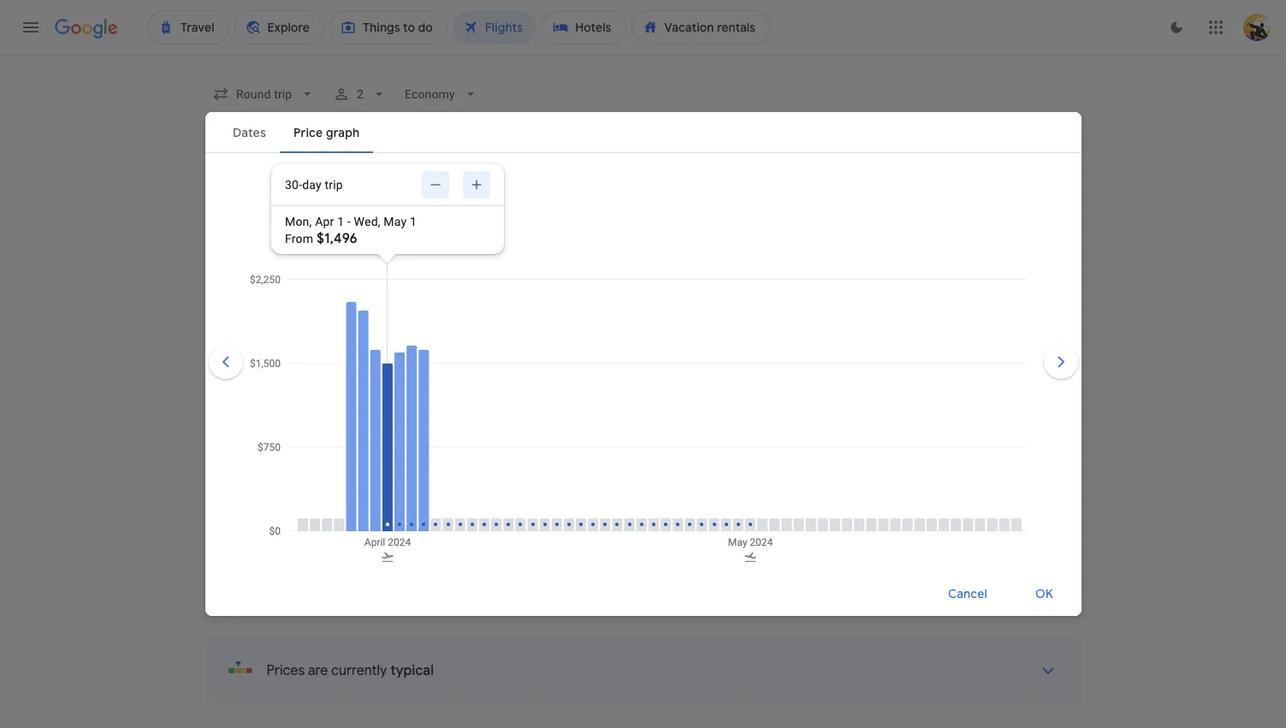Task type: describe. For each thing, give the bounding box(es) containing it.
-
[[347, 215, 351, 229]]

1 right may
[[410, 215, 417, 229]]

flights
[[327, 298, 377, 319]]

hr for 1
[[659, 517, 669, 529]]

7:33 pm
[[355, 368, 403, 385]]

– left 7:33 pm
[[343, 368, 352, 385]]

hr for 11
[[553, 432, 566, 449]]

scroll forward image
[[1041, 342, 1082, 383]]

$1,901
[[973, 432, 1012, 449]]

apr inside "find the best price" region
[[333, 243, 354, 259]]

2 inside popup button
[[357, 87, 364, 101]]

1,319 kg co 2
[[770, 432, 848, 452]]

2 inside 1,319 kg co 2
[[842, 438, 848, 452]]

2 round from the top
[[966, 582, 993, 594]]

ok
[[1036, 586, 1054, 601]]

cancel
[[949, 586, 988, 601]]

Departure text field
[[804, 117, 883, 164]]

1 stop
[[650, 432, 687, 449]]

prices
[[268, 243, 304, 259]]

1 left -
[[337, 215, 344, 229]]

11
[[539, 432, 550, 449]]

12:15 pm
[[285, 432, 337, 449]]

Arrival time: 4:29 PM. text field
[[351, 561, 400, 578]]

lhr
[[539, 517, 559, 529]]

bags button
[[476, 171, 543, 199]]

price
[[290, 324, 314, 336]]

day
[[302, 178, 322, 192]]

leaves heathrow airport at 12:15 pm on monday, april 1 and arrives at charleston international airport at 7:07 pm on monday, april 1. element
[[285, 497, 402, 514]]

apr inside mon, apr 1 - wed, may 1 from $1,496
[[315, 215, 334, 229]]

– 7:07 pm american
[[285, 497, 402, 529]]

min for 34
[[588, 432, 611, 449]]

1 hr 55 min clt
[[650, 517, 725, 529]]

all
[[238, 177, 252, 193]]

all filters button
[[205, 171, 301, 199]]

stops
[[319, 177, 351, 193]]

apr 1 – may 1, 2024
[[333, 243, 441, 259]]

best
[[205, 298, 241, 319]]

and
[[317, 324, 335, 336]]

55
[[672, 517, 684, 529]]

Arrival time: 6:49 PM. text field
[[352, 432, 402, 449]]

cancel button
[[928, 573, 1009, 614]]

2024
[[412, 243, 441, 259]]

emissions
[[791, 517, 840, 529]]

leaves heathrow airport at 12:15 pm on monday, april 1 and arrives at charleston international airport at 6:49 pm on monday, april 1. element
[[285, 432, 402, 449]]

1 inside "1 stop flight." element
[[650, 432, 656, 449]]

learn more about tracked prices image
[[308, 243, 323, 259]]

from
[[285, 232, 314, 246]]

avg emissions
[[770, 517, 840, 529]]

7:07 pm
[[352, 497, 402, 514]]

1 – may
[[357, 243, 398, 259]]

convenience
[[337, 324, 398, 336]]

airlines
[[397, 177, 440, 193]]

kg
[[803, 432, 818, 449]]

mon, apr 1 - wed, may 1 from $1,496
[[285, 215, 417, 247]]

2 button
[[326, 79, 395, 110]]

mon,
[[285, 215, 312, 229]]

all filters
[[238, 177, 288, 193]]



Task type: locate. For each thing, give the bounding box(es) containing it.
ok button
[[1016, 573, 1075, 614]]

round trip
[[966, 518, 1012, 530], [966, 582, 1012, 594]]

hr
[[553, 432, 566, 449], [659, 517, 669, 529]]

30-day trip
[[285, 178, 343, 192]]

stops button
[[308, 171, 380, 199]]

1 vertical spatial hr
[[659, 517, 669, 529]]

1
[[337, 215, 344, 229], [410, 215, 417, 229], [650, 432, 656, 449], [650, 517, 657, 529]]

apr right learn more about tracked prices icon
[[333, 243, 354, 259]]

0 vertical spatial hr
[[553, 432, 566, 449]]

trip
[[325, 178, 343, 192], [996, 518, 1012, 530], [996, 582, 1012, 594]]

stop
[[659, 432, 687, 449]]

1 vertical spatial 2
[[842, 438, 848, 452]]

currently
[[331, 663, 387, 680]]

1 vertical spatial min
[[687, 517, 705, 529]]

1 round from the top
[[966, 518, 993, 530]]

– up austrian
[[341, 432, 349, 449]]

airlines button
[[387, 171, 469, 199]]

min right 55 at the bottom right of page
[[687, 517, 705, 529]]

are
[[308, 663, 328, 680]]

12:15 pm – 6:49 pm austrian
[[285, 432, 402, 465]]

prices are currently typical
[[267, 663, 434, 680]]

0 vertical spatial round
[[966, 518, 993, 530]]

none search field containing all filters
[[205, 79, 1082, 227]]

Arrival time: 7:33 PM. text field
[[355, 368, 403, 385]]

trip right cancel
[[996, 582, 1012, 594]]

ranked
[[205, 324, 241, 336]]

1 inside layover (1 of 1) is a 1 hr 55 min layover at charlotte douglas international airport in charlotte. element
[[650, 517, 657, 529]]

Departure time: 12:15 PM. text field
[[285, 432, 337, 449]]

round trip left ok button
[[966, 582, 1012, 594]]

None search field
[[205, 79, 1082, 227]]

2 round trip from the top
[[966, 582, 1012, 594]]

hr right the 11
[[553, 432, 566, 449]]

filters
[[255, 177, 288, 193]]

track prices
[[234, 243, 304, 259]]

trip up cancel button
[[996, 518, 1012, 530]]

1 round trip from the top
[[966, 518, 1012, 530]]

ranked based on price and convenience
[[205, 324, 398, 336]]

1 vertical spatial trip
[[996, 518, 1012, 530]]

trip right day
[[325, 178, 343, 192]]

leaves london gatwick airport at 11:50 am on monday, april 1 and arrives at charleston international airport at 7:33 pm on monday, april 1. element
[[285, 368, 403, 385]]

1 left stop
[[650, 432, 656, 449]]

0 vertical spatial min
[[588, 432, 611, 449]]

clt
[[707, 517, 725, 529]]

bags
[[486, 177, 514, 193]]

1901 US dollars text field
[[973, 432, 1012, 449]]

0 vertical spatial trip
[[325, 178, 343, 192]]

1,319
[[770, 432, 799, 449]]

1 left 55 at the bottom right of page
[[650, 517, 657, 529]]

chs
[[566, 517, 587, 529]]

30-
[[285, 178, 302, 192]]

$1,496
[[317, 230, 358, 247]]

1 vertical spatial round
[[966, 582, 993, 594]]

2 vertical spatial trip
[[996, 582, 1012, 594]]

– down '11 hr 34 min'
[[559, 517, 566, 529]]

1 vertical spatial round trip
[[966, 582, 1012, 594]]

layover (1 of 1) is a 1 hr 55 min layover at charlotte douglas international airport in charlotte. element
[[650, 516, 762, 530]]

min
[[588, 432, 611, 449], [687, 517, 705, 529]]

prices
[[267, 663, 305, 680]]

lhr – chs
[[539, 517, 587, 529]]

1 horizontal spatial hr
[[659, 517, 669, 529]]

apr up $1,496
[[315, 215, 334, 229]]

track
[[234, 243, 265, 259]]

– left the '7:07 pm'
[[341, 497, 349, 514]]

best departing flights
[[205, 298, 377, 319]]

austrian
[[325, 453, 366, 465]]

1 vertical spatial apr
[[333, 243, 354, 259]]

34
[[569, 432, 585, 449]]

based
[[243, 324, 272, 336]]

avg emissions button
[[765, 497, 854, 532]]

total duration 11 hr 34 min. element
[[539, 432, 650, 452]]

avg
[[770, 517, 788, 529]]

hr left 55 at the bottom right of page
[[659, 517, 669, 529]]

0 horizontal spatial min
[[588, 432, 611, 449]]

find the best price region
[[205, 241, 1082, 285]]

round
[[966, 518, 993, 530], [966, 582, 993, 594]]

– inside '– 7:07 pm american'
[[341, 497, 349, 514]]

round up cancel
[[966, 518, 993, 530]]

1 horizontal spatial 2
[[842, 438, 848, 452]]

american
[[285, 517, 330, 529]]

best departing flights main content
[[205, 241, 1082, 729]]

–
[[343, 368, 352, 385], [341, 432, 349, 449], [341, 497, 349, 514], [559, 517, 566, 529]]

0 horizontal spatial 2
[[357, 87, 364, 101]]

2
[[357, 87, 364, 101], [842, 438, 848, 452]]

wed,
[[354, 215, 381, 229]]

– inside 12:15 pm – 6:49 pm austrian
[[341, 432, 349, 449]]

min for 55
[[687, 517, 705, 529]]

11 hr 34 min
[[539, 432, 611, 449]]

departing
[[245, 298, 323, 319]]

co
[[821, 432, 842, 449]]

1,
[[401, 243, 409, 259]]

0 vertical spatial 2
[[357, 87, 364, 101]]

1 stop flight. element
[[650, 432, 687, 452]]

0 horizontal spatial hr
[[553, 432, 566, 449]]

6:49 pm
[[352, 432, 402, 449]]

0 vertical spatial apr
[[315, 215, 334, 229]]

– 7:33 pm
[[340, 368, 403, 385]]

Return text field
[[949, 117, 1028, 164]]

Arrival time: 7:07 PM. text field
[[352, 497, 402, 514]]

min right 34 at the bottom left of page
[[588, 432, 611, 449]]

1 horizontal spatial min
[[687, 517, 705, 529]]

round trip up cancel
[[966, 518, 1012, 530]]

scroll backward image
[[205, 342, 246, 383]]

apr
[[315, 215, 334, 229], [333, 243, 354, 259]]

typical
[[391, 663, 434, 680]]

0 vertical spatial round trip
[[966, 518, 1012, 530]]

on
[[275, 324, 287, 336]]

may
[[384, 215, 407, 229]]

round left ok button
[[966, 582, 993, 594]]

4:29 pm
[[351, 561, 400, 578]]



Task type: vqa. For each thing, say whether or not it's contained in the screenshot.
2nd round trip
yes



